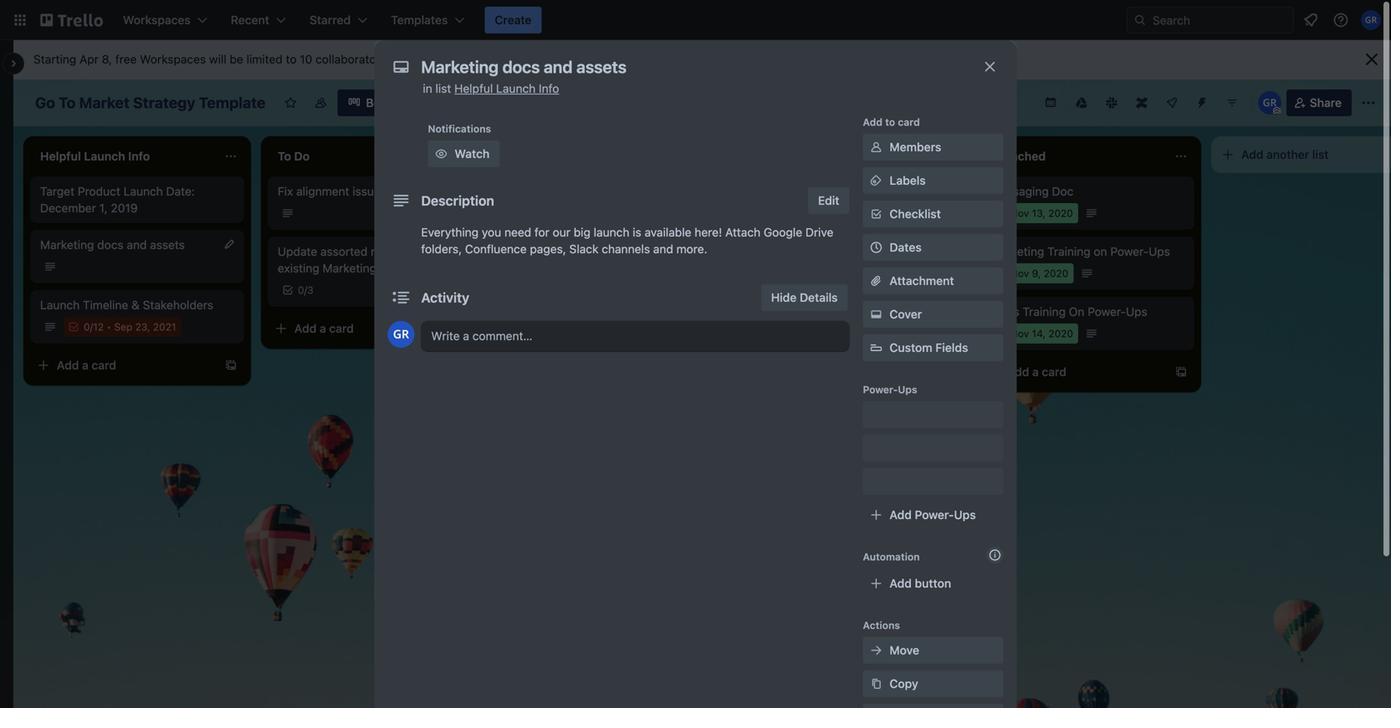 Task type: describe. For each thing, give the bounding box(es) containing it.
a for create from template… icon
[[557, 238, 564, 252]]

21,
[[795, 208, 808, 219]]

fix alignment issue on /pricing link
[[278, 183, 472, 200]]

nov for messaging
[[1011, 208, 1030, 219]]

share
[[1311, 96, 1343, 110]]

social promotion
[[753, 185, 844, 198]]

issue
[[353, 185, 381, 198]]

product
[[78, 185, 120, 198]]

Write a comment text field
[[421, 321, 850, 352]]

/ for 12
[[90, 321, 93, 333]]

existing
[[278, 262, 320, 275]]

0 horizontal spatial and
[[127, 238, 147, 252]]

assorted
[[321, 245, 368, 259]]

button
[[915, 577, 952, 591]]

in-app announcement
[[753, 305, 875, 319]]

doc
[[1053, 185, 1074, 198]]

checklist button
[[863, 201, 1004, 228]]

to
[[59, 94, 76, 112]]

more
[[427, 52, 454, 66]]

messaging doc
[[991, 185, 1074, 198]]

0 horizontal spatial create from template… image
[[224, 359, 238, 372]]

card down nov 14, 2020
[[1042, 365, 1067, 379]]

star or unstar board image
[[284, 96, 297, 110]]

0 for 0 / 3
[[298, 285, 304, 296]]

in
[[423, 82, 433, 95]]

automation
[[863, 552, 920, 563]]

add another list
[[1242, 148, 1329, 162]]

in list helpful launch info
[[423, 82, 559, 95]]

1 vertical spatial to
[[886, 116, 896, 128]]

0 vertical spatial to
[[286, 52, 297, 66]]

another
[[1267, 148, 1310, 162]]

is
[[633, 226, 642, 239]]

create button
[[485, 7, 542, 33]]

3
[[307, 285, 314, 296]]

move link
[[863, 638, 1004, 665]]

members link
[[863, 134, 1004, 161]]

card down •
[[92, 359, 116, 372]]

slack
[[570, 242, 599, 256]]

promotion
[[789, 185, 844, 198]]

limited
[[247, 52, 283, 66]]

sep
[[114, 321, 132, 333]]

10
[[300, 52, 312, 66]]

custom
[[890, 341, 933, 355]]

nov for sales
[[1011, 328, 1030, 340]]

checklist
[[890, 207, 941, 221]]

•
[[107, 321, 111, 333]]

nov 14, 2020
[[1011, 328, 1074, 340]]

create from template… image for marketing training on power-ups
[[1175, 366, 1189, 379]]

launch timeline & stakeholders
[[40, 298, 213, 312]]

add a card for create from template… icon
[[532, 238, 592, 252]]

edit button
[[808, 187, 850, 214]]

0 / 12 • sep 23, 2021
[[84, 321, 176, 333]]

marketing training on power-ups link
[[991, 244, 1185, 260]]

calendar power-up image
[[1044, 95, 1058, 109]]

december
[[40, 201, 96, 215]]

add button
[[890, 577, 952, 591]]

0 for 0 / 12 • sep 23, 2021
[[84, 321, 90, 333]]

board
[[366, 96, 399, 110]]

will
[[209, 52, 227, 66]]

Aug 21, 2020 checkbox
[[753, 203, 841, 223]]

and inside everything you need for our big launch is available here! attach google drive folders, confluence pages, slack channels and more.
[[654, 242, 674, 256]]

edit
[[818, 194, 840, 208]]

notifications
[[428, 123, 491, 135]]

Nov 14, 2020 checkbox
[[991, 324, 1079, 344]]

nov for marketing
[[1011, 268, 1030, 280]]

0 notifications image
[[1301, 10, 1322, 30]]

sm image for watch
[[433, 146, 450, 162]]

go to market strategy template
[[35, 94, 266, 112]]

power- down custom
[[863, 384, 898, 396]]

hide details
[[772, 291, 838, 305]]

card down update assorted references on existing marketing pages
[[329, 322, 354, 336]]

search image
[[1134, 13, 1147, 27]]

marketing for marketing training on power-ups
[[991, 245, 1045, 259]]

helpful
[[455, 82, 493, 95]]

need
[[505, 226, 532, 239]]

card right pages, at the left top of the page
[[567, 238, 592, 252]]

1 vertical spatial greg robinson (gregrobinson96) image
[[1259, 91, 1282, 115]]

Nov 13, 2020 checkbox
[[991, 203, 1079, 223]]

move
[[890, 644, 920, 658]]

labels
[[890, 174, 926, 187]]

0 vertical spatial announcement
[[816, 245, 898, 259]]

add power-ups
[[890, 508, 976, 522]]

13,
[[1033, 208, 1046, 219]]

everything you need for our big launch is available here! attach google drive folders, confluence pages, slack channels and more.
[[421, 226, 834, 256]]

activity
[[421, 290, 470, 306]]

marketing training on power-ups
[[991, 245, 1171, 259]]

2020 inside checkbox
[[811, 208, 836, 219]]

limits
[[560, 52, 588, 66]]

9,
[[1033, 268, 1042, 280]]

attach
[[726, 226, 761, 239]]

drive
[[806, 226, 834, 239]]

Nov 9, 2020 checkbox
[[991, 264, 1074, 284]]

power ups image
[[1166, 96, 1179, 110]]

everything
[[421, 226, 479, 239]]

blog
[[753, 245, 778, 259]]

add a card for the left create from template… image
[[57, 359, 116, 372]]

-
[[808, 245, 813, 259]]

free
[[115, 52, 137, 66]]

stakeholders
[[143, 298, 213, 312]]

collaborator
[[492, 52, 556, 66]]

copy
[[890, 678, 919, 691]]

about
[[457, 52, 488, 66]]

a for the left create from template… image
[[82, 359, 89, 372]]

on for references
[[432, 245, 445, 259]]

workspaces
[[140, 52, 206, 66]]

attachment button
[[863, 268, 1004, 295]]

cover
[[890, 308, 923, 321]]

2019
[[111, 201, 138, 215]]

description
[[421, 193, 495, 209]]

Board name text field
[[27, 90, 274, 116]]

a for create from template… image related to update assorted references on existing marketing pages
[[320, 322, 326, 336]]

our
[[553, 226, 571, 239]]



Task type: vqa. For each thing, say whether or not it's contained in the screenshot.


Task type: locate. For each thing, give the bounding box(es) containing it.
sm image inside copy link
[[868, 676, 885, 693]]

sm image for cover
[[868, 306, 885, 323]]

0 horizontal spatial 0
[[84, 321, 90, 333]]

1 horizontal spatial launch
[[124, 185, 163, 198]]

0 left 12
[[84, 321, 90, 333]]

1 vertical spatial announcement
[[793, 305, 875, 319]]

nov left '14,'
[[1011, 328, 1030, 340]]

google
[[764, 226, 803, 239]]

social
[[753, 185, 786, 198]]

copy link
[[863, 671, 1004, 698]]

training inside marketing training on power-ups link
[[1048, 245, 1091, 259]]

apr
[[80, 52, 99, 66]]

1 vertical spatial /
[[90, 321, 93, 333]]

1 vertical spatial launch
[[124, 185, 163, 198]]

board link
[[338, 90, 409, 116]]

0 vertical spatial sm image
[[868, 139, 885, 156]]

None text field
[[413, 52, 965, 82]]

add power-ups link
[[863, 502, 1004, 529]]

None checkbox
[[753, 264, 836, 284]]

2020
[[811, 208, 836, 219], [1049, 208, 1074, 219], [1044, 268, 1069, 280], [1049, 328, 1074, 340]]

3 sm image from the top
[[868, 676, 885, 693]]

a down nov 14, 2020 option
[[1033, 365, 1039, 379]]

available
[[645, 226, 692, 239]]

watch
[[455, 147, 490, 161]]

launch up 2019
[[124, 185, 163, 198]]

a down update assorted references on existing marketing pages
[[320, 322, 326, 336]]

2020 inside option
[[1044, 268, 1069, 280]]

sm image left labels
[[868, 172, 885, 189]]

2020 right 9,
[[1044, 268, 1069, 280]]

0 vertical spatial list
[[436, 82, 451, 95]]

1 vertical spatial nov
[[1011, 268, 1030, 280]]

nov inside option
[[1011, 328, 1030, 340]]

marketing down assorted
[[323, 262, 377, 275]]

sm image down add to card
[[868, 139, 885, 156]]

sm image inside watch button
[[433, 146, 450, 162]]

folders,
[[421, 242, 462, 256]]

marketing down december
[[40, 238, 94, 252]]

/ for 3
[[304, 285, 307, 296]]

add a card for create from template… image related to update assorted references on existing marketing pages
[[295, 322, 354, 336]]

training up nov 14, 2020
[[1023, 305, 1066, 319]]

marketing inside marketing training on power-ups link
[[991, 245, 1045, 259]]

sm image for copy
[[868, 676, 885, 693]]

nov left 9,
[[1011, 268, 1030, 280]]

0 horizontal spatial list
[[436, 82, 451, 95]]

2021
[[153, 321, 176, 333]]

launch left 'timeline'
[[40, 298, 80, 312]]

2 horizontal spatial marketing
[[991, 245, 1045, 259]]

nov left the 13,
[[1011, 208, 1030, 219]]

2020 right '14,'
[[1049, 328, 1074, 340]]

add inside button
[[890, 577, 912, 591]]

2020 for sales
[[1049, 328, 1074, 340]]

cover link
[[863, 301, 1004, 328]]

&
[[131, 298, 140, 312]]

workspace visible image
[[314, 96, 328, 110]]

greg robinson (gregrobinson96) image right open information menu icon
[[1362, 10, 1382, 30]]

launch
[[594, 226, 630, 239]]

channels
[[602, 242, 650, 256]]

aug 21, 2020
[[773, 208, 836, 219]]

custom fields
[[890, 341, 969, 355]]

sales training on power-ups
[[991, 305, 1148, 319]]

add another list button
[[1212, 136, 1392, 173]]

Search field
[[1147, 8, 1294, 33]]

card up members
[[898, 116, 921, 128]]

marketing for marketing docs and assets
[[40, 238, 94, 252]]

nov inside option
[[1011, 268, 1030, 280]]

target product launch date: december 1, 2019 link
[[40, 183, 234, 217]]

1 horizontal spatial greg robinson (gregrobinson96) image
[[1259, 91, 1282, 115]]

primary element
[[0, 0, 1392, 40]]

more.
[[677, 242, 708, 256]]

on
[[384, 185, 397, 198], [432, 245, 445, 259], [1094, 245, 1108, 259]]

info
[[539, 82, 559, 95]]

list inside button
[[1313, 148, 1329, 162]]

on right issue
[[384, 185, 397, 198]]

2 vertical spatial sm image
[[868, 676, 885, 693]]

assets
[[150, 238, 185, 252]]

learn more about collaborator limits link
[[393, 52, 588, 66]]

1 vertical spatial list
[[1313, 148, 1329, 162]]

sm image
[[868, 139, 885, 156], [868, 172, 885, 189], [868, 676, 885, 693]]

starting
[[33, 52, 76, 66]]

1 horizontal spatial list
[[1313, 148, 1329, 162]]

/ left •
[[90, 321, 93, 333]]

0 vertical spatial training
[[1048, 245, 1091, 259]]

0 horizontal spatial marketing
[[40, 238, 94, 252]]

2 horizontal spatial on
[[1094, 245, 1108, 259]]

a right for
[[557, 238, 564, 252]]

2 vertical spatial greg robinson (gregrobinson96) image
[[388, 321, 415, 348]]

on down messaging doc link at the top of page
[[1094, 245, 1108, 259]]

1 vertical spatial 0
[[84, 321, 90, 333]]

on down everything
[[432, 245, 445, 259]]

blog post - announcement
[[753, 245, 898, 259]]

2 sm image from the top
[[868, 172, 885, 189]]

to left the "10"
[[286, 52, 297, 66]]

/
[[304, 285, 307, 296], [90, 321, 93, 333]]

training for sales
[[1023, 305, 1066, 319]]

a down 0 / 12 • sep 23, 2021
[[82, 359, 89, 372]]

sm image left cover
[[868, 306, 885, 323]]

training up nov 9, 2020
[[1048, 245, 1091, 259]]

create from template… image for update assorted references on existing marketing pages
[[462, 322, 475, 336]]

0 vertical spatial sm image
[[433, 146, 450, 162]]

training inside sales training on power-ups link
[[1023, 305, 1066, 319]]

2 vertical spatial sm image
[[868, 643, 885, 660]]

post
[[781, 245, 805, 259]]

and down available
[[654, 242, 674, 256]]

launch inside target product launch date: december 1, 2019
[[124, 185, 163, 198]]

8,
[[102, 52, 112, 66]]

1 sm image from the top
[[868, 139, 885, 156]]

sm image left copy on the right
[[868, 676, 885, 693]]

edit card image
[[223, 238, 236, 251]]

sm image inside cover link
[[868, 306, 885, 323]]

go
[[35, 94, 55, 112]]

2 nov from the top
[[1011, 268, 1030, 280]]

sm image inside labels "link"
[[868, 172, 885, 189]]

0 horizontal spatial /
[[90, 321, 93, 333]]

on inside update assorted references on existing marketing pages
[[432, 245, 445, 259]]

fields
[[936, 341, 969, 355]]

list right in
[[436, 82, 451, 95]]

2020 inside option
[[1049, 328, 1074, 340]]

messaging
[[991, 185, 1049, 198]]

1 horizontal spatial on
[[432, 245, 445, 259]]

2020 up drive
[[811, 208, 836, 219]]

greg robinson (gregrobinson96) image left share 'button' at the top of page
[[1259, 91, 1282, 115]]

add a card
[[532, 238, 592, 252], [295, 322, 354, 336], [57, 359, 116, 372], [1008, 365, 1067, 379]]

0 vertical spatial greg robinson (gregrobinson96) image
[[1362, 10, 1382, 30]]

2 vertical spatial launch
[[40, 298, 80, 312]]

pages,
[[530, 242, 566, 256]]

references
[[371, 245, 429, 259]]

2020 for messaging
[[1049, 208, 1074, 219]]

date:
[[166, 185, 195, 198]]

fix alignment issue on /pricing
[[278, 185, 441, 198]]

0 left 3
[[298, 285, 304, 296]]

1 horizontal spatial and
[[654, 242, 674, 256]]

greg robinson (gregrobinson96) image down the pages on the top left
[[388, 321, 415, 348]]

add inside button
[[1242, 148, 1264, 162]]

marketing docs and assets
[[40, 238, 185, 252]]

0 horizontal spatial to
[[286, 52, 297, 66]]

0 horizontal spatial greg robinson (gregrobinson96) image
[[388, 321, 415, 348]]

list right another
[[1313, 148, 1329, 162]]

/ down existing
[[304, 285, 307, 296]]

open information menu image
[[1333, 12, 1350, 28]]

create
[[495, 13, 532, 27]]

0 horizontal spatial on
[[384, 185, 397, 198]]

power-
[[1111, 245, 1149, 259], [1088, 305, 1127, 319], [863, 384, 898, 396], [915, 508, 955, 522]]

sm image left watch
[[433, 146, 450, 162]]

market
[[79, 94, 130, 112]]

social promotion link
[[753, 183, 947, 200]]

14,
[[1033, 328, 1046, 340]]

1 horizontal spatial /
[[304, 285, 307, 296]]

in-
[[753, 305, 768, 319]]

attachment
[[890, 274, 955, 288]]

target product launch date: december 1, 2019
[[40, 185, 195, 215]]

2 vertical spatial nov
[[1011, 328, 1030, 340]]

1 horizontal spatial marketing
[[323, 262, 377, 275]]

strategy
[[133, 94, 196, 112]]

to up members
[[886, 116, 896, 128]]

1 horizontal spatial 0
[[298, 285, 304, 296]]

be
[[230, 52, 243, 66]]

power- up automation
[[915, 508, 955, 522]]

sm image inside members link
[[868, 139, 885, 156]]

0 horizontal spatial launch
[[40, 298, 80, 312]]

create from template… image
[[700, 239, 713, 252]]

sm image down actions
[[868, 643, 885, 660]]

1 vertical spatial sm image
[[868, 172, 885, 189]]

2020 inside 'checkbox'
[[1049, 208, 1074, 219]]

add button button
[[863, 571, 1004, 598]]

1 vertical spatial training
[[1023, 305, 1066, 319]]

2 horizontal spatial create from template… image
[[1175, 366, 1189, 379]]

power- down messaging doc link at the top of page
[[1111, 245, 1149, 259]]

sm image inside move link
[[868, 643, 885, 660]]

members
[[890, 140, 942, 154]]

announcement down drive
[[816, 245, 898, 259]]

1 vertical spatial sm image
[[868, 306, 885, 323]]

3 nov from the top
[[1011, 328, 1030, 340]]

hide
[[772, 291, 797, 305]]

1 horizontal spatial to
[[886, 116, 896, 128]]

launch down collaborator
[[496, 82, 536, 95]]

update assorted references on existing marketing pages link
[[278, 244, 472, 277]]

helpful launch info link
[[455, 82, 559, 95]]

watch button
[[428, 141, 500, 167]]

nov 13, 2020
[[1011, 208, 1074, 219]]

on for issue
[[384, 185, 397, 198]]

0 vertical spatial nov
[[1011, 208, 1030, 219]]

sales training on power-ups link
[[991, 304, 1185, 321]]

0 vertical spatial launch
[[496, 82, 536, 95]]

alignment
[[296, 185, 350, 198]]

sm image for move
[[868, 643, 885, 660]]

2020 right the 13,
[[1049, 208, 1074, 219]]

2 horizontal spatial launch
[[496, 82, 536, 95]]

1 nov from the top
[[1011, 208, 1030, 219]]

power- right on
[[1088, 305, 1127, 319]]

show menu image
[[1361, 95, 1378, 111]]

0 vertical spatial 0
[[298, 285, 304, 296]]

sm image for labels
[[868, 172, 885, 189]]

sm image
[[433, 146, 450, 162], [868, 306, 885, 323], [868, 643, 885, 660]]

greg robinson (gregrobinson96) image
[[1362, 10, 1382, 30], [1259, 91, 1282, 115], [388, 321, 415, 348]]

launch timeline & stakeholders link
[[40, 297, 234, 314]]

actions
[[863, 620, 901, 632]]

starting apr 8, free workspaces will be limited to 10 collaborators. learn more about collaborator limits
[[33, 52, 588, 66]]

marketing inside update assorted references on existing marketing pages
[[323, 262, 377, 275]]

2 horizontal spatial greg robinson (gregrobinson96) image
[[1362, 10, 1382, 30]]

create from template… image
[[462, 322, 475, 336], [224, 359, 238, 372], [1175, 366, 1189, 379]]

update
[[278, 245, 317, 259]]

/pricing
[[401, 185, 441, 198]]

for
[[535, 226, 550, 239]]

1 horizontal spatial create from template… image
[[462, 322, 475, 336]]

docs
[[97, 238, 124, 252]]

0 vertical spatial /
[[304, 285, 307, 296]]

announcement down details
[[793, 305, 875, 319]]

sm image for members
[[868, 139, 885, 156]]

training for marketing
[[1048, 245, 1091, 259]]

2020 for marketing
[[1044, 268, 1069, 280]]

and right docs
[[127, 238, 147, 252]]

aug
[[773, 208, 792, 219]]

in-app announcement link
[[753, 304, 947, 321]]

nov inside 'checkbox'
[[1011, 208, 1030, 219]]

0
[[298, 285, 304, 296], [84, 321, 90, 333]]

marketing inside "marketing docs and assets" link
[[40, 238, 94, 252]]

marketing up nov 9, 2020 option
[[991, 245, 1045, 259]]



